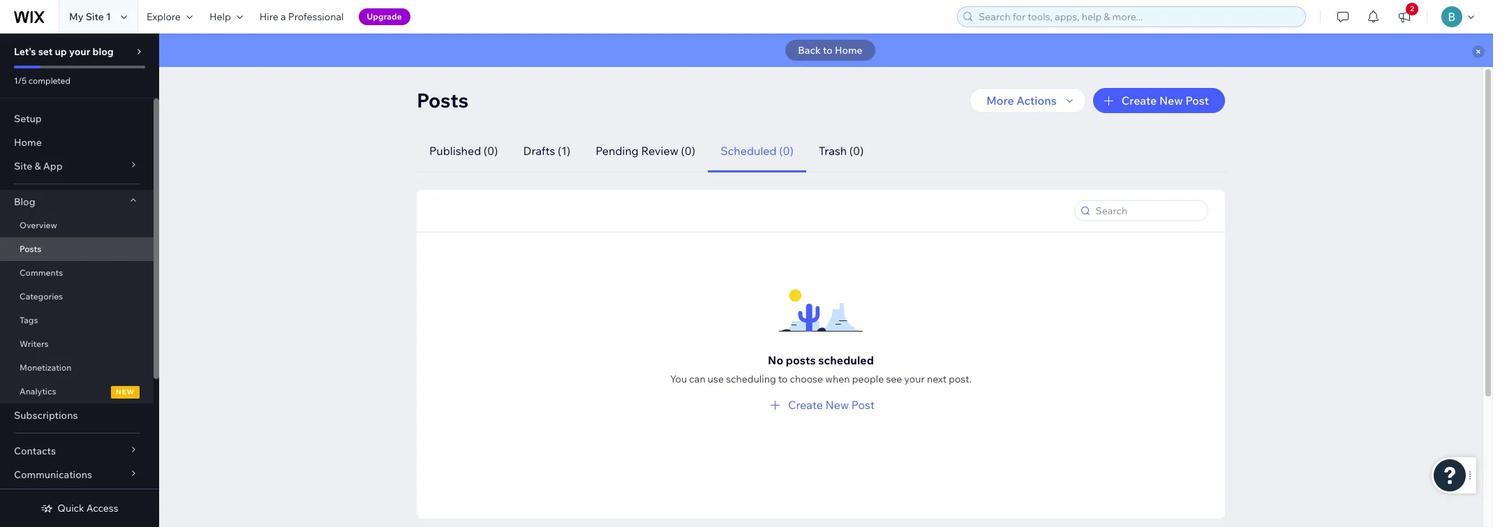 Task type: locate. For each thing, give the bounding box(es) containing it.
your right see on the right bottom of the page
[[905, 373, 925, 386]]

tab list containing published (0)
[[417, 130, 1209, 172]]

scheduled
[[721, 144, 777, 158]]

(0) inside 'button'
[[780, 144, 794, 158]]

4 (0) from the left
[[850, 144, 864, 158]]

home
[[835, 44, 863, 57], [14, 136, 42, 149]]

comments
[[20, 267, 63, 278]]

writers
[[20, 339, 49, 349]]

1 vertical spatial site
[[14, 160, 32, 172]]

(0)
[[484, 144, 498, 158], [681, 144, 696, 158], [780, 144, 794, 158], [850, 144, 864, 158]]

your inside no posts scheduled you can use scheduling to choose when people see your next post.
[[905, 373, 925, 386]]

posts
[[786, 353, 816, 367]]

1/5 completed
[[14, 75, 71, 86]]

Search field
[[1092, 201, 1204, 221]]

(0) for scheduled (0)
[[780, 144, 794, 158]]

tags
[[20, 315, 38, 325]]

site
[[86, 10, 104, 23], [14, 160, 32, 172]]

1 vertical spatial posts
[[20, 244, 41, 254]]

new
[[116, 388, 135, 397]]

let's set up your blog
[[14, 45, 114, 58]]

back
[[798, 44, 821, 57]]

your right up
[[69, 45, 90, 58]]

create
[[1122, 94, 1157, 108], [788, 398, 823, 412]]

access
[[86, 502, 118, 515]]

site & app
[[14, 160, 63, 172]]

back to home
[[798, 44, 863, 57]]

0 horizontal spatial create
[[788, 398, 823, 412]]

site left 1
[[86, 10, 104, 23]]

(0) right review
[[681, 144, 696, 158]]

(0) right published
[[484, 144, 498, 158]]

1 horizontal spatial your
[[905, 373, 925, 386]]

1 vertical spatial new
[[826, 398, 849, 412]]

new for create new post button to the bottom
[[826, 398, 849, 412]]

0 horizontal spatial site
[[14, 160, 32, 172]]

posts down overview
[[20, 244, 41, 254]]

0 vertical spatial posts
[[417, 88, 469, 112]]

back to home alert
[[159, 34, 1494, 67]]

blog button
[[0, 190, 154, 214]]

0 horizontal spatial post
[[852, 398, 875, 412]]

create new post
[[1122, 94, 1210, 108], [788, 398, 875, 412]]

1 horizontal spatial create new post
[[1122, 94, 1210, 108]]

see
[[887, 373, 903, 386]]

drafts (1) button
[[511, 130, 583, 172]]

0 vertical spatial new
[[1160, 94, 1184, 108]]

actions
[[1017, 94, 1057, 108]]

let's
[[14, 45, 36, 58]]

tab list
[[417, 130, 1209, 172]]

1 horizontal spatial site
[[86, 10, 104, 23]]

create new post button
[[1093, 88, 1226, 113], [767, 397, 875, 413]]

3 (0) from the left
[[780, 144, 794, 158]]

0 horizontal spatial posts
[[20, 244, 41, 254]]

my
[[69, 10, 83, 23]]

1/5
[[14, 75, 27, 86]]

(0) right scheduled
[[780, 144, 794, 158]]

home inside sidebar element
[[14, 136, 42, 149]]

0 horizontal spatial home
[[14, 136, 42, 149]]

2 button
[[1390, 0, 1420, 34]]

0 vertical spatial your
[[69, 45, 90, 58]]

1 vertical spatial your
[[905, 373, 925, 386]]

create for create new post button to the bottom
[[788, 398, 823, 412]]

next
[[927, 373, 947, 386]]

1 vertical spatial to
[[779, 373, 788, 386]]

new for top create new post button
[[1160, 94, 1184, 108]]

2 (0) from the left
[[681, 144, 696, 158]]

0 vertical spatial site
[[86, 10, 104, 23]]

(0) right trash
[[850, 144, 864, 158]]

to
[[823, 44, 833, 57], [779, 373, 788, 386]]

1 horizontal spatial home
[[835, 44, 863, 57]]

quick
[[57, 502, 84, 515]]

create new post for create new post button to the bottom
[[788, 398, 875, 412]]

1 horizontal spatial create new post button
[[1093, 88, 1226, 113]]

post
[[1186, 94, 1210, 108], [852, 398, 875, 412]]

published (0)
[[429, 144, 498, 158]]

more actions
[[987, 94, 1057, 108]]

to right back
[[823, 44, 833, 57]]

scheduled (0)
[[721, 144, 794, 158]]

0 vertical spatial home
[[835, 44, 863, 57]]

posts up published
[[417, 88, 469, 112]]

1 horizontal spatial create
[[1122, 94, 1157, 108]]

your inside sidebar element
[[69, 45, 90, 58]]

0 horizontal spatial your
[[69, 45, 90, 58]]

home right back
[[835, 44, 863, 57]]

writers link
[[0, 332, 154, 356]]

1 vertical spatial post
[[852, 398, 875, 412]]

home link
[[0, 131, 154, 154]]

1 (0) from the left
[[484, 144, 498, 158]]

1 horizontal spatial to
[[823, 44, 833, 57]]

to down no
[[779, 373, 788, 386]]

0 vertical spatial create new post
[[1122, 94, 1210, 108]]

1 vertical spatial create
[[788, 398, 823, 412]]

0 horizontal spatial create new post
[[788, 398, 875, 412]]

drafts
[[523, 144, 556, 158]]

1 vertical spatial home
[[14, 136, 42, 149]]

site left &
[[14, 160, 32, 172]]

categories
[[20, 291, 63, 302]]

Search for tools, apps, help & more... field
[[975, 7, 1302, 27]]

1 vertical spatial create new post
[[788, 398, 875, 412]]

create for top create new post button
[[1122, 94, 1157, 108]]

your
[[69, 45, 90, 58], [905, 373, 925, 386]]

up
[[55, 45, 67, 58]]

home down setup
[[14, 136, 42, 149]]

posts
[[417, 88, 469, 112], [20, 244, 41, 254]]

1 horizontal spatial posts
[[417, 88, 469, 112]]

review
[[641, 144, 679, 158]]

choose
[[790, 373, 823, 386]]

0 horizontal spatial to
[[779, 373, 788, 386]]

(0) inside "button"
[[484, 144, 498, 158]]

professional
[[288, 10, 344, 23]]

when
[[826, 373, 850, 386]]

overview
[[20, 220, 57, 230]]

(0) for published (0)
[[484, 144, 498, 158]]

0 vertical spatial create
[[1122, 94, 1157, 108]]

0 vertical spatial to
[[823, 44, 833, 57]]

site & app button
[[0, 154, 154, 178]]

categories link
[[0, 285, 154, 309]]

1 horizontal spatial post
[[1186, 94, 1210, 108]]

1 horizontal spatial new
[[1160, 94, 1184, 108]]

back to home button
[[786, 40, 876, 61]]

site inside dropdown button
[[14, 160, 32, 172]]

0 horizontal spatial new
[[826, 398, 849, 412]]

trash (0)
[[819, 144, 864, 158]]

0 horizontal spatial create new post button
[[767, 397, 875, 413]]

new
[[1160, 94, 1184, 108], [826, 398, 849, 412]]



Task type: describe. For each thing, give the bounding box(es) containing it.
contacts button
[[0, 439, 154, 463]]

0 vertical spatial post
[[1186, 94, 1210, 108]]

subscriptions
[[14, 409, 78, 422]]

home inside button
[[835, 44, 863, 57]]

pending review (0)
[[596, 144, 696, 158]]

completed
[[29, 75, 71, 86]]

trash
[[819, 144, 847, 158]]

can
[[690, 373, 706, 386]]

more actions button
[[970, 88, 1086, 113]]

(0) for trash (0)
[[850, 144, 864, 158]]

help
[[209, 10, 231, 23]]

quick access
[[57, 502, 118, 515]]

blog
[[14, 196, 35, 208]]

comments link
[[0, 261, 154, 285]]

hire a professional link
[[251, 0, 352, 34]]

0 vertical spatial create new post button
[[1093, 88, 1226, 113]]

quick access button
[[41, 502, 118, 515]]

contacts
[[14, 445, 56, 457]]

subscriptions link
[[0, 404, 154, 427]]

to inside button
[[823, 44, 833, 57]]

&
[[34, 160, 41, 172]]

setup
[[14, 112, 42, 125]]

communications button
[[0, 463, 154, 487]]

no posts scheduled you can use scheduling to choose when people see your next post.
[[670, 353, 972, 386]]

overview link
[[0, 214, 154, 237]]

published (0) button
[[417, 130, 511, 172]]

upgrade button
[[359, 8, 410, 25]]

tags link
[[0, 309, 154, 332]]

upgrade
[[367, 11, 402, 22]]

set
[[38, 45, 53, 58]]

you
[[670, 373, 687, 386]]

drafts (1)
[[523, 144, 571, 158]]

1
[[106, 10, 111, 23]]

scheduled
[[819, 353, 874, 367]]

my site 1
[[69, 10, 111, 23]]

pending review (0) button
[[583, 130, 708, 172]]

post.
[[949, 373, 972, 386]]

hire
[[260, 10, 279, 23]]

no
[[768, 353, 784, 367]]

(1)
[[558, 144, 571, 158]]

scheduling
[[726, 373, 776, 386]]

use
[[708, 373, 724, 386]]

communications
[[14, 469, 92, 481]]

app
[[43, 160, 63, 172]]

sidebar element
[[0, 34, 159, 527]]

monetization link
[[0, 356, 154, 380]]

analytics
[[20, 386, 56, 397]]

setup link
[[0, 107, 154, 131]]

posts inside sidebar element
[[20, 244, 41, 254]]

people
[[852, 373, 884, 386]]

scheduled (0) button
[[708, 130, 807, 172]]

create new post for top create new post button
[[1122, 94, 1210, 108]]

monetization
[[20, 362, 71, 373]]

blog
[[92, 45, 114, 58]]

published
[[429, 144, 481, 158]]

trash (0) button
[[807, 130, 877, 172]]

to inside no posts scheduled you can use scheduling to choose when people see your next post.
[[779, 373, 788, 386]]

pending
[[596, 144, 639, 158]]

a
[[281, 10, 286, 23]]

explore
[[147, 10, 181, 23]]

1 vertical spatial create new post button
[[767, 397, 875, 413]]

help button
[[201, 0, 251, 34]]

2
[[1411, 4, 1415, 13]]

more
[[987, 94, 1015, 108]]

hire a professional
[[260, 10, 344, 23]]

posts link
[[0, 237, 154, 261]]



Task type: vqa. For each thing, say whether or not it's contained in the screenshot.
Back to Home button
yes



